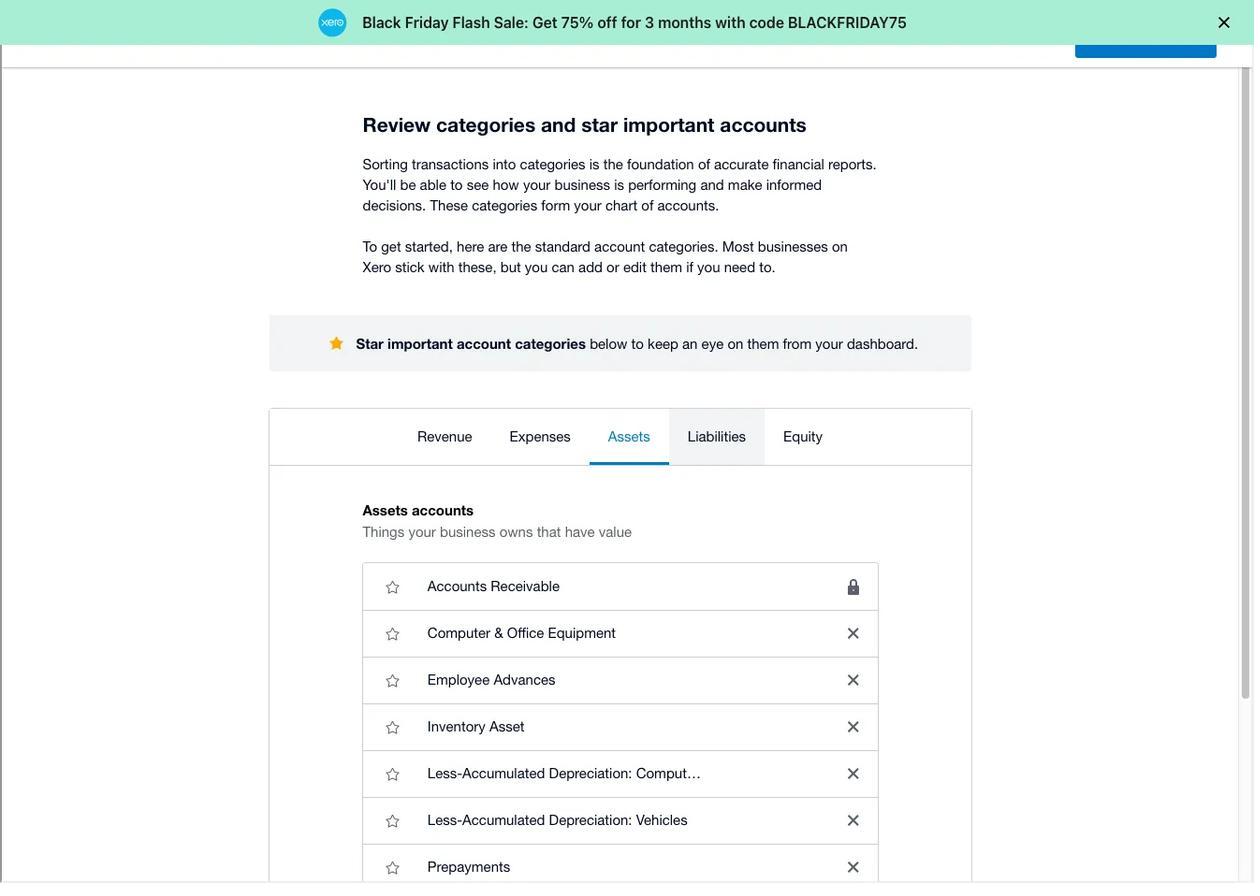 Task type: locate. For each thing, give the bounding box(es) containing it.
0 vertical spatial of
[[532, 319, 546, 337]]

svg image
[[1025, 68, 1039, 82], [1074, 68, 1086, 82]]

use this dashboard to get an instant overview of how your business is tracking.
[[202, 319, 580, 364]]

is down the dashboard
[[305, 345, 316, 364]]

of inside use this dashboard to get an instant overview of how your business is tracking.
[[532, 319, 546, 337]]

0 vertical spatial is
[[305, 345, 316, 364]]

1 vertical spatial get
[[363, 319, 386, 337]]

features right the all
[[676, 16, 720, 30]]

draft
[[921, 647, 948, 661]]

18
[[442, 15, 456, 30]]

0 horizontal spatial svg image
[[1025, 68, 1039, 82]]

overview right instant
[[464, 319, 527, 337]]

invoice right sales
[[730, 652, 772, 667]]

your down use
[[202, 345, 233, 364]]

cartoon office workers image
[[634, 207, 1067, 493]]

0 horizontal spatial an
[[275, 453, 291, 470]]

an
[[390, 319, 408, 337], [275, 453, 291, 470]]

an left instant
[[390, 319, 408, 337]]

overview left the
[[295, 453, 355, 470]]

to left buy
[[829, 15, 841, 30]]

1 horizontal spatial to
[[829, 15, 841, 30]]

1 vertical spatial is
[[440, 790, 452, 809]]

to inside ts banner
[[829, 15, 841, 30]]

payment
[[961, 665, 1008, 679]]

dashboard
[[264, 319, 340, 337]]

1 draft invoice awaiting payment
[[911, 647, 1008, 679]]

1 vertical spatial of
[[359, 453, 372, 470]]

get up the tracking.
[[363, 319, 386, 337]]

features
[[676, 16, 720, 30], [438, 453, 493, 470]]

choose
[[742, 15, 787, 30]]

0 vertical spatial to
[[829, 15, 841, 30]]

up
[[530, 229, 585, 282], [283, 621, 297, 636]]

svg image
[[1168, 66, 1187, 84], [1122, 68, 1136, 82]]

1 horizontal spatial features
[[676, 16, 720, 30]]

invoice up the awaiting payment link on the right bottom
[[951, 647, 989, 661]]

1 horizontal spatial invoice
[[951, 647, 989, 661]]

your right over
[[383, 590, 417, 610]]

1 vertical spatial features
[[438, 453, 493, 470]]

0 vertical spatial an
[[390, 319, 408, 337]]

of
[[532, 319, 546, 337], [359, 453, 372, 470]]

1 horizontal spatial of
[[532, 319, 546, 337]]

overview
[[464, 319, 527, 337], [295, 453, 355, 470]]

choose a plan to buy
[[742, 15, 865, 30]]

the
[[376, 453, 397, 470]]

1 vertical spatial overview
[[295, 453, 355, 470]]

1 horizontal spatial svg image
[[1074, 68, 1086, 82]]

red button
[[0, 47, 84, 103]]

your right in
[[523, 16, 547, 30]]

you
[[389, 16, 410, 30]]

1 vertical spatial up
[[283, 621, 297, 636]]

1 vertical spatial an
[[275, 453, 291, 470]]

an right watch
[[275, 453, 291, 470]]

set
[[452, 229, 518, 282]]

have
[[413, 16, 439, 30]]

your
[[523, 16, 547, 30], [202, 345, 233, 364], [383, 590, 417, 610], [346, 790, 380, 809]]

you have 18 days left in your trial, which includes all features
[[389, 15, 720, 30]]

0 vertical spatial overview
[[464, 319, 527, 337]]

overview inside use this dashboard to get an instant overview of how your business is tracking.
[[464, 319, 527, 337]]

your right where
[[346, 790, 380, 809]]

invoice inside button
[[730, 652, 772, 667]]

get up instant
[[371, 229, 440, 282]]

hi,
[[202, 229, 259, 282]]

watch an overview of the main features (2:06) button
[[229, 453, 532, 470]]

1 vertical spatial to
[[345, 319, 359, 337]]

to inside use this dashboard to get an instant overview of how your business is tracking.
[[345, 319, 359, 337]]

business
[[237, 345, 301, 364]]

is
[[305, 345, 316, 364], [440, 790, 452, 809]]

days
[[459, 15, 487, 30]]

0 vertical spatial features
[[676, 16, 720, 30]]

is left going
[[440, 790, 452, 809]]

0 horizontal spatial invoice
[[730, 652, 772, 667]]

a
[[790, 15, 797, 30]]

get
[[249, 590, 276, 610]]

dialog
[[0, 0, 1254, 45]]

1 svg image from the left
[[1025, 68, 1039, 82]]

to for hi, let's get set up
[[345, 319, 359, 337]]

invoice inside the 1 draft invoice awaiting payment
[[951, 647, 989, 661]]

buy
[[844, 15, 865, 30]]

instant
[[412, 319, 460, 337]]

get
[[371, 229, 440, 282], [363, 319, 386, 337]]

which
[[577, 16, 609, 30]]

1 horizontal spatial overview
[[464, 319, 527, 337]]

0 horizontal spatial features
[[438, 453, 493, 470]]

new sales invoice
[[667, 652, 772, 667]]

cash
[[421, 590, 458, 610]]

new sales invoice button
[[655, 645, 784, 675]]

ts
[[1218, 66, 1235, 83]]

visibility
[[280, 590, 341, 610]]

invoice
[[951, 647, 989, 661], [730, 652, 772, 667]]

0 horizontal spatial up
[[283, 621, 297, 636]]

0 horizontal spatial is
[[305, 345, 316, 364]]

2 svg image from the left
[[1074, 68, 1086, 82]]

trial,
[[550, 16, 573, 30]]

hi, let's get set up
[[202, 229, 585, 282]]

1 horizontal spatial up
[[530, 229, 585, 282]]

an inside use this dashboard to get an instant overview of how your business is tracking.
[[390, 319, 408, 337]]

1 horizontal spatial an
[[390, 319, 408, 337]]

plan
[[801, 15, 826, 30]]

watch an overview of the main features (2:06)
[[229, 453, 532, 470]]

features right main
[[438, 453, 493, 470]]

set up now button
[[249, 614, 358, 644]]

to up the tracking.
[[345, 319, 359, 337]]

to
[[829, 15, 841, 30], [345, 319, 359, 337]]

get visibility over your cash flow
[[249, 590, 495, 610]]

0 horizontal spatial to
[[345, 319, 359, 337]]

(2:06)
[[497, 453, 532, 470]]

to for you have
[[829, 15, 841, 30]]

of left the
[[359, 453, 372, 470]]

of left how
[[532, 319, 546, 337]]

your inside use this dashboard to get an instant overview of how your business is tracking.
[[202, 345, 233, 364]]



Task type: vqa. For each thing, say whether or not it's contained in the screenshot.
you
yes



Task type: describe. For each thing, give the bounding box(es) containing it.
details
[[290, 821, 329, 836]]

get inside use this dashboard to get an instant overview of how your business is tracking.
[[363, 319, 386, 337]]

money
[[384, 790, 435, 809]]

over
[[346, 590, 379, 610]]

watch
[[229, 453, 271, 470]]

includes
[[612, 16, 657, 30]]

red
[[24, 66, 50, 82]]

how
[[550, 319, 580, 337]]

close image
[[1210, 171, 1239, 201]]

main
[[401, 453, 434, 470]]

your inside you have 18 days left in your trial, which includes all features
[[523, 16, 547, 30]]

sales
[[697, 652, 727, 667]]

banking preview line graph image
[[178, 674, 599, 731]]

left
[[490, 16, 507, 30]]

features inside you have 18 days left in your trial, which includes all features
[[676, 16, 720, 30]]

all
[[661, 16, 673, 30]]

track
[[249, 790, 291, 809]]

this
[[234, 319, 260, 337]]

1 horizontal spatial svg image
[[1168, 66, 1187, 84]]

1 horizontal spatial is
[[440, 790, 452, 809]]

invoice for sales
[[730, 652, 772, 667]]

where
[[295, 790, 342, 809]]

ts banner
[[0, 0, 1254, 103]]

in
[[510, 16, 520, 30]]

new
[[667, 652, 693, 667]]

is inside use this dashboard to get an instant overview of how your business is tracking.
[[305, 345, 316, 364]]

hide details
[[260, 821, 329, 836]]

awaiting payment link
[[911, 665, 1008, 679]]

0 horizontal spatial svg image
[[1122, 68, 1136, 82]]

track where your money is going
[[249, 790, 500, 809]]

1
[[911, 647, 918, 661]]

tracking.
[[321, 345, 382, 364]]

let's
[[272, 229, 358, 282]]

0 vertical spatial get
[[371, 229, 440, 282]]

use
[[202, 319, 230, 337]]

awaiting
[[911, 665, 957, 679]]

ts button
[[1208, 47, 1254, 103]]

now
[[301, 621, 325, 636]]

0 vertical spatial up
[[530, 229, 585, 282]]

recommended icon image
[[515, 588, 599, 606]]

invoice for draft
[[951, 647, 989, 661]]

flow
[[462, 590, 495, 610]]

set
[[260, 621, 279, 636]]

up inside button
[[283, 621, 297, 636]]

set up now
[[260, 621, 325, 636]]

0 horizontal spatial of
[[359, 453, 372, 470]]

going
[[457, 790, 500, 809]]

0 horizontal spatial overview
[[295, 453, 355, 470]]

hide
[[260, 821, 287, 836]]

hide details button
[[249, 813, 361, 843]]

1 draft invoice link
[[911, 647, 989, 661]]



